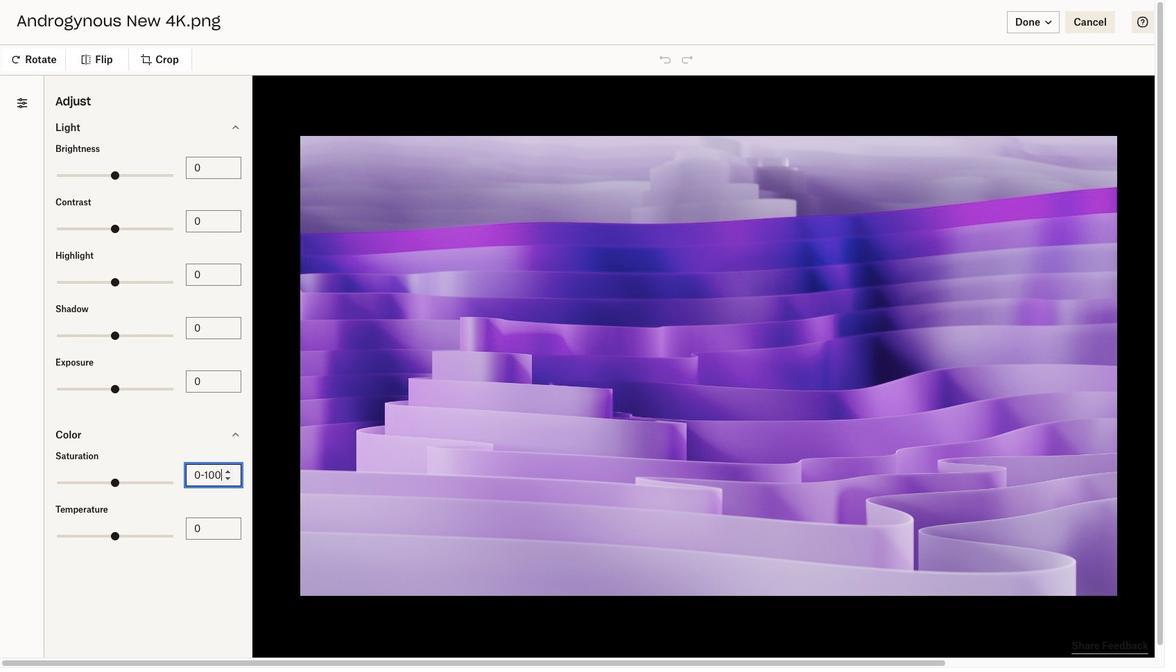 Task type: locate. For each thing, give the bounding box(es) containing it.
list
[[0, 75, 166, 288]]

image - 01-purple_dm-4k.png 12/5/2023, 2:20:21 pm image
[[1009, 380, 1124, 496]]

2 tab list from the left
[[426, 194, 582, 216]]

image - aromanticasexual_4k.png 12/5/2023, 2:21:57 pm image
[[296, 380, 412, 496]]

image - 04-pink_orange_dm-4k.png 12/5/2023, 2:20:04 pm image
[[534, 499, 650, 615]]

image - 03-blue_purple_dm-4k.png 12/5/2023, 2:20:29 pm image
[[771, 380, 887, 496]]

list item
[[0, 111, 166, 139]]

image - 07-green_blue_lm-4k.png 12/5/2023, 2:19:16 pm image
[[890, 617, 1006, 668]]

tab list
[[178, 194, 410, 216], [426, 194, 582, 216]]

None number field
[[194, 160, 233, 175], [194, 213, 233, 229], [194, 267, 233, 282], [194, 320, 233, 335], [194, 374, 233, 389], [194, 467, 233, 483], [194, 521, 233, 536], [194, 160, 233, 175], [194, 213, 233, 229], [194, 267, 233, 282], [194, 320, 233, 335], [194, 374, 233, 389], [194, 467, 233, 483], [194, 521, 233, 536]]

image - 04-pink_orange_lm-4k.png 12/5/2023, 2:20:14 pm image
[[296, 499, 412, 615]]

image - pridewallpaper.png 12/5/2023, 2:22:29 pm image
[[890, 261, 1006, 377]]

image - 05-orange_lm-4k.png 12/5/2023, 2:19:45 pm image
[[178, 617, 294, 668]]

dialog
[[0, 0, 1165, 668]]

image - 02-wave_dm-4k.png 12/5/2023, 2:19:13 pm image
[[1009, 617, 1124, 668]]

image - 03-devhome_dm-4k.png 12/5/2023, 2:19:35 pm image
[[415, 617, 531, 668]]

image - sapphic_4k.png 12/5/2023, 2:21:12 pm image
[[534, 380, 650, 496]]

group
[[0, 317, 166, 455]]

alert
[[0, 0, 1165, 28]]

None range field
[[57, 174, 173, 177], [57, 227, 173, 230], [57, 281, 173, 283], [57, 334, 173, 337], [57, 388, 173, 390], [57, 481, 173, 484], [57, 535, 173, 537], [57, 174, 173, 177], [57, 227, 173, 230], [57, 281, 173, 283], [57, 334, 173, 337], [57, 388, 173, 390], [57, 481, 173, 484], [57, 535, 173, 537]]

dropbox image
[[11, 42, 39, 70]]

image - 08-green_blue_lm-4k.png 12/5/2023, 2:19:23 pm image
[[771, 617, 887, 668]]

image - 02-green_blue_dm-4k.png 12/5/2023, 2:20:17 pm image
[[178, 499, 294, 615]]

image - 06-yellow_dm-4k.png 12/5/2023, 2:19:53 pm image
[[890, 499, 1006, 615]]

image - demifluidnew_4k.png 12/5/2023, 2:23:22 pm image
[[415, 261, 531, 377]]

1 tab list from the left
[[178, 194, 410, 216]]

1 horizontal spatial tab list
[[426, 194, 582, 216]]

0 horizontal spatial tab list
[[178, 194, 410, 216]]

image - 01-purple_lm-4k.png 12/5/2023, 2:20:08 pm image
[[415, 499, 531, 615]]

image - transfeminine_4k.png 12/5/2023, 2:22:40 pm image
[[771, 261, 887, 377]]

image - transmasculine_4k.png 12/5/2023, 2:23:06 pm image
[[534, 261, 650, 377]]

image - diamoric_4k.png 12/5/2023, 2:21:27 pm image
[[415, 380, 531, 496]]



Task type: vqa. For each thing, say whether or not it's contained in the screenshot.
'account'
no



Task type: describe. For each thing, give the bounding box(es) containing it.
image - transneutral_4k.png 12/5/2023, 2:23:34 pm image
[[178, 261, 294, 377]]

image - 03-blue_purple_lm-4k.png 12/5/2023, 2:20:22 pm image
[[890, 380, 1006, 496]]

image - 05-orange_dm-4k.png 12/5/2023, 2:19:50 pm image
[[1009, 499, 1124, 615]]

image - multigender_4k.png 12/5/2023, 2:20:59 pm image
[[652, 380, 768, 496]]

image - 02-green_blue_lm-4k.png 12/5/2023, 2:20:03 pm image
[[652, 499, 768, 615]]

image - androgynous new 4k.png 12/5/2023, 2:22:18 pm image
[[1009, 261, 1124, 377]]

image - multisexual_4k.png 12/5/2023, 2:22:11 pm image
[[178, 380, 294, 496]]

image - 03-devhome_lm-4k.png 12/5/2023, 2:19:43 pm image
[[296, 617, 412, 668]]

image - 06-yellow_lm-4k.png 12/5/2023, 2:20:00 pm image
[[771, 499, 887, 615]]

image - aspec_4k.png 12/5/2023, 2:22:55 pm image
[[652, 261, 768, 377]]

image - 07-green_blue_dm-4k.png 12/5/2023, 2:19:26 pm image
[[652, 617, 768, 668]]

image - greenblue.png 12/5/2023, 2:23:30 pm image
[[296, 261, 412, 377]]

image - 08-green_blue_dm-4k.png 12/5/2023, 2:19:30 pm image
[[534, 617, 650, 668]]

Photo Zoom Slider range field
[[629, 204, 719, 206]]



